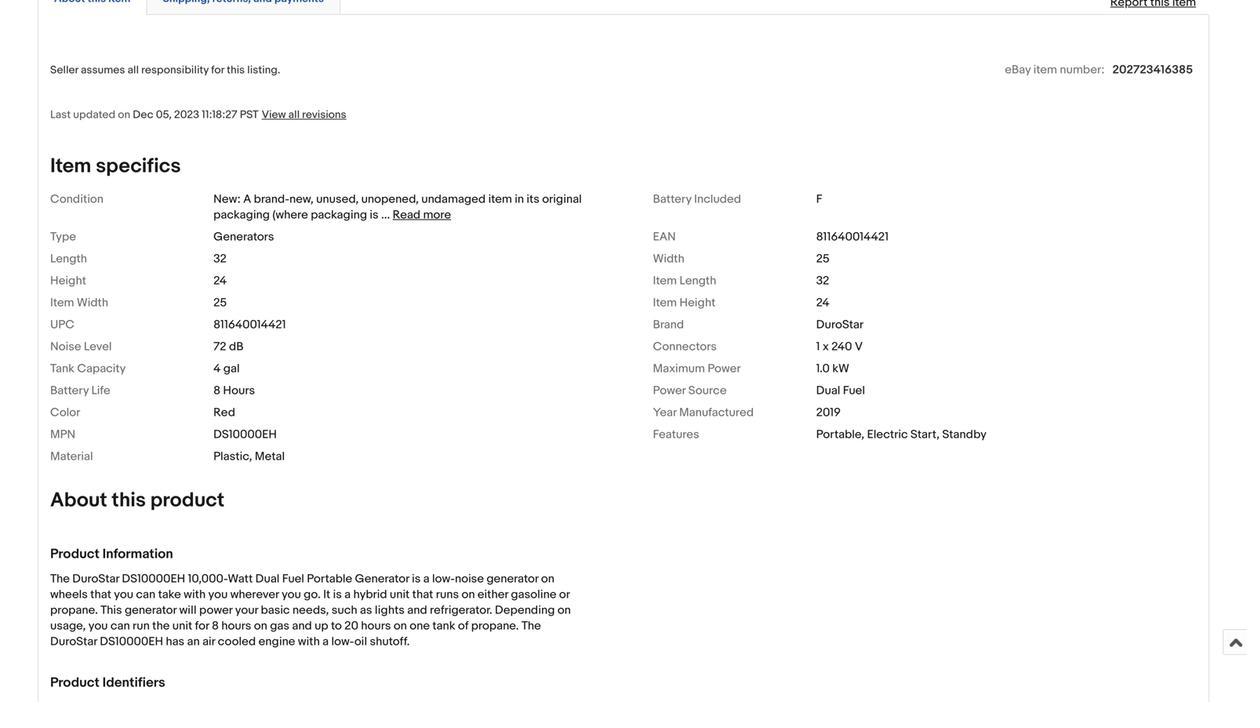Task type: vqa. For each thing, say whether or not it's contained in the screenshot.
the bottom face
no



Task type: locate. For each thing, give the bounding box(es) containing it.
1 horizontal spatial that
[[412, 588, 433, 602]]

1 vertical spatial low-
[[331, 635, 354, 649]]

1 horizontal spatial low-
[[432, 572, 455, 586]]

original
[[542, 192, 582, 206]]

hours
[[223, 384, 255, 398]]

the
[[50, 572, 70, 586], [522, 619, 541, 633]]

condition
[[50, 192, 104, 206]]

is right generator
[[412, 572, 421, 586]]

1 vertical spatial 32
[[816, 274, 830, 288]]

2023
[[174, 108, 199, 121]]

1 vertical spatial all
[[288, 108, 300, 121]]

1 horizontal spatial a
[[345, 588, 351, 602]]

new: a brand-new, unused, unopened, undamaged item in its original packaging (where packaging is ...
[[213, 192, 582, 222]]

battery up color
[[50, 384, 89, 398]]

fuel down the "kw"
[[843, 384, 865, 398]]

811640014421 up db
[[213, 318, 286, 332]]

durostar down "product information"
[[72, 572, 119, 586]]

item for item specifics
[[50, 154, 91, 178]]

0 vertical spatial generator
[[487, 572, 539, 586]]

and up one
[[407, 603, 427, 618]]

dec
[[133, 108, 153, 121]]

the down depending
[[522, 619, 541, 633]]

1 horizontal spatial width
[[653, 252, 685, 266]]

0 horizontal spatial 32
[[213, 252, 227, 266]]

0 horizontal spatial item
[[488, 192, 512, 206]]

width
[[653, 252, 685, 266], [77, 296, 108, 310]]

0 vertical spatial the
[[50, 572, 70, 586]]

1 vertical spatial 811640014421
[[213, 318, 286, 332]]

25
[[816, 252, 830, 266], [213, 296, 227, 310]]

lights
[[375, 603, 405, 618]]

packaging down unused,
[[311, 208, 367, 222]]

1 vertical spatial height
[[680, 296, 716, 310]]

0 horizontal spatial power
[[653, 384, 686, 398]]

can down this
[[111, 619, 130, 633]]

1 horizontal spatial and
[[407, 603, 427, 618]]

propane. down wheels
[[50, 603, 98, 618]]

you
[[114, 588, 133, 602], [208, 588, 228, 602], [282, 588, 301, 602], [88, 619, 108, 633]]

is right it
[[333, 588, 342, 602]]

1 horizontal spatial can
[[136, 588, 156, 602]]

updated
[[73, 108, 115, 121]]

it
[[323, 588, 330, 602]]

32 up x
[[816, 274, 830, 288]]

2 horizontal spatial is
[[412, 572, 421, 586]]

portable,
[[816, 428, 865, 442]]

1 product from the top
[[50, 546, 99, 562]]

product for product information
[[50, 546, 99, 562]]

0 vertical spatial battery
[[653, 192, 692, 206]]

item for item width
[[50, 296, 74, 310]]

and down needs,
[[292, 619, 312, 633]]

you down this
[[88, 619, 108, 633]]

power up year
[[653, 384, 686, 398]]

on left gas
[[254, 619, 267, 633]]

packaging down the a
[[213, 208, 270, 222]]

the durostar ds10000eh 10,000-watt dual fuel portable generator is a low-noise generator on wheels that you can take with you wherever you go. it is a hybrid unit that runs on either gasoline or propane. this generator will power your basic needs, such as lights and refrigerator. depending on usage, you can run the unit for 8 hours on gas and up to 20 hours on one tank of propane. the durostar ds10000eh has an air cooled engine with a low-oil shutoff.
[[50, 572, 571, 649]]

0 vertical spatial length
[[50, 252, 87, 266]]

0 vertical spatial 24
[[213, 274, 227, 288]]

1 horizontal spatial 32
[[816, 274, 830, 288]]

all right view
[[288, 108, 300, 121]]

hours
[[221, 619, 251, 633], [361, 619, 391, 633]]

0 horizontal spatial this
[[112, 488, 146, 513]]

specifics
[[96, 154, 181, 178]]

a
[[243, 192, 251, 206]]

product
[[50, 546, 99, 562], [50, 675, 99, 691]]

hybrid
[[353, 588, 387, 602]]

or
[[559, 588, 570, 602]]

propane. down either
[[471, 619, 519, 633]]

ds10000eh up take
[[122, 572, 185, 586]]

2 horizontal spatial a
[[423, 572, 430, 586]]

1 horizontal spatial hours
[[361, 619, 391, 633]]

1 vertical spatial 25
[[213, 296, 227, 310]]

in
[[515, 192, 524, 206]]

item up upc
[[50, 296, 74, 310]]

0 vertical spatial a
[[423, 572, 430, 586]]

2 packaging from the left
[[311, 208, 367, 222]]

run
[[133, 619, 150, 633]]

on
[[118, 108, 130, 121], [541, 572, 555, 586], [462, 588, 475, 602], [558, 603, 571, 618], [254, 619, 267, 633], [394, 619, 407, 633]]

0 horizontal spatial battery
[[50, 384, 89, 398]]

item up the item height
[[653, 274, 677, 288]]

25 down f
[[816, 252, 830, 266]]

0 horizontal spatial that
[[90, 588, 111, 602]]

0 vertical spatial unit
[[390, 588, 410, 602]]

2 vertical spatial ds10000eh
[[100, 635, 163, 649]]

all
[[128, 63, 139, 77], [288, 108, 300, 121]]

item right ebay
[[1034, 63, 1057, 77]]

on left 'dec'
[[118, 108, 130, 121]]

item up condition
[[50, 154, 91, 178]]

811640014421 down f
[[816, 230, 889, 244]]

product
[[150, 488, 225, 513]]

1 vertical spatial battery
[[50, 384, 89, 398]]

height down item length
[[680, 296, 716, 310]]

25 for width
[[816, 252, 830, 266]]

dual up wherever
[[255, 572, 280, 586]]

with up will
[[184, 588, 206, 602]]

1 horizontal spatial fuel
[[843, 384, 865, 398]]

1 horizontal spatial for
[[211, 63, 224, 77]]

1 horizontal spatial 25
[[816, 252, 830, 266]]

noise
[[50, 340, 81, 354]]

gas
[[270, 619, 289, 633]]

with down up
[[298, 635, 320, 649]]

a down up
[[323, 635, 329, 649]]

dual
[[816, 384, 841, 398], [255, 572, 280, 586]]

watt
[[228, 572, 253, 586]]

undamaged
[[421, 192, 486, 206]]

0 horizontal spatial a
[[323, 635, 329, 649]]

1 horizontal spatial dual
[[816, 384, 841, 398]]

2 vertical spatial is
[[333, 588, 342, 602]]

24 down generators
[[213, 274, 227, 288]]

1 vertical spatial this
[[112, 488, 146, 513]]

0 horizontal spatial generator
[[125, 603, 177, 618]]

is left ... on the top
[[370, 208, 379, 222]]

that up this
[[90, 588, 111, 602]]

unit
[[390, 588, 410, 602], [172, 619, 192, 633]]

this left the listing.
[[227, 63, 245, 77]]

0 horizontal spatial propane.
[[50, 603, 98, 618]]

product down usage,
[[50, 675, 99, 691]]

0 horizontal spatial 811640014421
[[213, 318, 286, 332]]

this right about
[[112, 488, 146, 513]]

length down type
[[50, 252, 87, 266]]

1 horizontal spatial battery
[[653, 192, 692, 206]]

32
[[213, 252, 227, 266], [816, 274, 830, 288]]

air
[[202, 635, 215, 649]]

1 vertical spatial propane.
[[471, 619, 519, 633]]

0 vertical spatial product
[[50, 546, 99, 562]]

8 down '4'
[[213, 384, 221, 398]]

0 vertical spatial with
[[184, 588, 206, 602]]

0 vertical spatial is
[[370, 208, 379, 222]]

unit down will
[[172, 619, 192, 633]]

oil
[[354, 635, 367, 649]]

0 horizontal spatial 25
[[213, 296, 227, 310]]

0 vertical spatial dual
[[816, 384, 841, 398]]

item height
[[653, 296, 716, 310]]

0 horizontal spatial dual
[[255, 572, 280, 586]]

item left in
[[488, 192, 512, 206]]

1 horizontal spatial item
[[1034, 63, 1057, 77]]

unit up lights
[[390, 588, 410, 602]]

8 down power
[[212, 619, 219, 633]]

8
[[213, 384, 221, 398], [212, 619, 219, 633]]

is
[[370, 208, 379, 222], [412, 572, 421, 586], [333, 588, 342, 602]]

year manufactured
[[653, 406, 754, 420]]

11:18:27
[[202, 108, 237, 121]]

tank
[[433, 619, 455, 633]]

can left take
[[136, 588, 156, 602]]

tab list
[[38, 0, 1210, 15]]

0 horizontal spatial the
[[50, 572, 70, 586]]

its
[[527, 192, 540, 206]]

1 vertical spatial length
[[680, 274, 717, 288]]

more
[[423, 208, 451, 222]]

v
[[855, 340, 863, 354]]

low- down to
[[331, 635, 354, 649]]

0 horizontal spatial packaging
[[213, 208, 270, 222]]

1 horizontal spatial 811640014421
[[816, 230, 889, 244]]

such
[[332, 603, 357, 618]]

that left runs
[[412, 588, 433, 602]]

generator up either
[[487, 572, 539, 586]]

will
[[179, 603, 197, 618]]

24
[[213, 274, 227, 288], [816, 296, 830, 310]]

a up such on the bottom left of the page
[[345, 588, 351, 602]]

0 horizontal spatial fuel
[[282, 572, 304, 586]]

1 horizontal spatial power
[[708, 362, 741, 376]]

25 up 72 at the left of the page
[[213, 296, 227, 310]]

0 horizontal spatial all
[[128, 63, 139, 77]]

db
[[229, 340, 244, 354]]

item for item height
[[653, 296, 677, 310]]

is inside the new: a brand-new, unused, unopened, undamaged item in its original packaging (where packaging is ...
[[370, 208, 379, 222]]

for inside the durostar ds10000eh 10,000-watt dual fuel portable generator is a low-noise generator on wheels that you can take with you wherever you go. it is a hybrid unit that runs on either gasoline or propane. this generator will power your basic needs, such as lights and refrigerator. depending on usage, you can run the unit for 8 hours on gas and up to 20 hours on one tank of propane. the durostar ds10000eh has an air cooled engine with a low-oil shutoff.
[[195, 619, 209, 633]]

0 horizontal spatial width
[[77, 296, 108, 310]]

packaging
[[213, 208, 270, 222], [311, 208, 367, 222]]

1 vertical spatial is
[[412, 572, 421, 586]]

product up wheels
[[50, 546, 99, 562]]

fuel inside the durostar ds10000eh 10,000-watt dual fuel portable generator is a low-noise generator on wheels that you can take with you wherever you go. it is a hybrid unit that runs on either gasoline or propane. this generator will power your basic needs, such as lights and refrigerator. depending on usage, you can run the unit for 8 hours on gas and up to 20 hours on one tank of propane. the durostar ds10000eh has an air cooled engine with a low-oil shutoff.
[[282, 572, 304, 586]]

0 horizontal spatial and
[[292, 619, 312, 633]]

up
[[315, 619, 328, 633]]

width up the level
[[77, 296, 108, 310]]

for right responsibility
[[211, 63, 224, 77]]

wherever
[[230, 588, 279, 602]]

1 vertical spatial generator
[[125, 603, 177, 618]]

for
[[211, 63, 224, 77], [195, 619, 209, 633]]

fuel up go.
[[282, 572, 304, 586]]

low- up runs
[[432, 572, 455, 586]]

1 horizontal spatial propane.
[[471, 619, 519, 633]]

1 horizontal spatial 24
[[816, 296, 830, 310]]

0 vertical spatial and
[[407, 603, 427, 618]]

battery for battery included
[[653, 192, 692, 206]]

this
[[227, 63, 245, 77], [112, 488, 146, 513]]

for up air
[[195, 619, 209, 633]]

dual inside the durostar ds10000eh 10,000-watt dual fuel portable generator is a low-noise generator on wheels that you can take with you wherever you go. it is a hybrid unit that runs on either gasoline or propane. this generator will power your basic needs, such as lights and refrigerator. depending on usage, you can run the unit for 8 hours on gas and up to 20 hours on one tank of propane. the durostar ds10000eh has an air cooled engine with a low-oil shutoff.
[[255, 572, 280, 586]]

seller
[[50, 63, 78, 77]]

2 product from the top
[[50, 675, 99, 691]]

generators
[[213, 230, 274, 244]]

1 horizontal spatial packaging
[[311, 208, 367, 222]]

x
[[823, 340, 829, 354]]

32 down generators
[[213, 252, 227, 266]]

1 horizontal spatial unit
[[390, 588, 410, 602]]

plastic,
[[213, 449, 252, 464]]

1 vertical spatial dual
[[255, 572, 280, 586]]

0 horizontal spatial for
[[195, 619, 209, 633]]

a left noise
[[423, 572, 430, 586]]

0 horizontal spatial hours
[[221, 619, 251, 633]]

power source
[[653, 384, 727, 398]]

1 vertical spatial fuel
[[282, 572, 304, 586]]

hours down as
[[361, 619, 391, 633]]

ds10000eh down run
[[100, 635, 163, 649]]

width down ean
[[653, 252, 685, 266]]

1 vertical spatial durostar
[[72, 572, 119, 586]]

durostar down usage,
[[50, 635, 97, 649]]

low-
[[432, 572, 455, 586], [331, 635, 354, 649]]

length up the item height
[[680, 274, 717, 288]]

24 for item height
[[816, 296, 830, 310]]

generator up run
[[125, 603, 177, 618]]

05,
[[156, 108, 172, 121]]

power up source
[[708, 362, 741, 376]]

plastic, metal
[[213, 449, 285, 464]]

ebay item number: 202723416385
[[1005, 63, 1193, 77]]

battery up ean
[[653, 192, 692, 206]]

item width
[[50, 296, 108, 310]]

0 vertical spatial for
[[211, 63, 224, 77]]

0 horizontal spatial 24
[[213, 274, 227, 288]]

0 vertical spatial 811640014421
[[816, 230, 889, 244]]

item
[[1034, 63, 1057, 77], [488, 192, 512, 206]]

durostar up 1 x 240 v
[[816, 318, 864, 332]]

dual up 2019
[[816, 384, 841, 398]]

ds10000eh up "plastic, metal"
[[213, 428, 277, 442]]

item up brand
[[653, 296, 677, 310]]

0 vertical spatial all
[[128, 63, 139, 77]]

1 horizontal spatial with
[[298, 635, 320, 649]]

ds10000eh
[[213, 428, 277, 442], [122, 572, 185, 586], [100, 635, 163, 649]]

hours up cooled
[[221, 619, 251, 633]]

0 vertical spatial 25
[[816, 252, 830, 266]]

engine
[[259, 635, 295, 649]]

2 hours from the left
[[361, 619, 391, 633]]

the up wheels
[[50, 572, 70, 586]]

product information
[[50, 546, 173, 562]]

1 vertical spatial a
[[345, 588, 351, 602]]

height up item width
[[50, 274, 86, 288]]

0 vertical spatial 32
[[213, 252, 227, 266]]

go.
[[304, 588, 321, 602]]

24 up x
[[816, 296, 830, 310]]

ean
[[653, 230, 676, 244]]

all right assumes in the top left of the page
[[128, 63, 139, 77]]

item inside the new: a brand-new, unused, unopened, undamaged item in its original packaging (where packaging is ...
[[488, 192, 512, 206]]

811640014421 for ean
[[816, 230, 889, 244]]

generator
[[487, 572, 539, 586], [125, 603, 177, 618]]

1 vertical spatial the
[[522, 619, 541, 633]]



Task type: describe. For each thing, give the bounding box(es) containing it.
4
[[213, 362, 221, 376]]

on up gasoline
[[541, 572, 555, 586]]

32 for length
[[213, 252, 227, 266]]

2 that from the left
[[412, 588, 433, 602]]

basic
[[261, 603, 290, 618]]

ebay
[[1005, 63, 1031, 77]]

assumes
[[81, 63, 125, 77]]

unopened,
[[361, 192, 419, 206]]

last
[[50, 108, 71, 121]]

8 inside the durostar ds10000eh 10,000-watt dual fuel portable generator is a low-noise generator on wheels that you can take with you wherever you go. it is a hybrid unit that runs on either gasoline or propane. this generator will power your basic needs, such as lights and refrigerator. depending on usage, you can run the unit for 8 hours on gas and up to 20 hours on one tank of propane. the durostar ds10000eh has an air cooled engine with a low-oil shutoff.
[[212, 619, 219, 633]]

gasoline
[[511, 588, 557, 602]]

1 vertical spatial with
[[298, 635, 320, 649]]

has
[[166, 635, 184, 649]]

on up shutoff.
[[394, 619, 407, 633]]

this
[[101, 603, 122, 618]]

battery life
[[50, 384, 110, 398]]

0 horizontal spatial can
[[111, 619, 130, 633]]

0 vertical spatial this
[[227, 63, 245, 77]]

you left go.
[[282, 588, 301, 602]]

about this product
[[50, 488, 225, 513]]

number:
[[1060, 63, 1105, 77]]

revisions
[[302, 108, 346, 121]]

usage,
[[50, 619, 86, 633]]

generator
[[355, 572, 409, 586]]

1 horizontal spatial length
[[680, 274, 717, 288]]

your
[[235, 603, 258, 618]]

color
[[50, 406, 80, 420]]

72 db
[[213, 340, 244, 354]]

0 horizontal spatial length
[[50, 252, 87, 266]]

cooled
[[218, 635, 256, 649]]

level
[[84, 340, 112, 354]]

metal
[[255, 449, 285, 464]]

maximum
[[653, 362, 705, 376]]

1 vertical spatial and
[[292, 619, 312, 633]]

power
[[199, 603, 233, 618]]

0 vertical spatial low-
[[432, 572, 455, 586]]

item length
[[653, 274, 717, 288]]

read more
[[393, 208, 451, 222]]

f
[[816, 192, 822, 206]]

material
[[50, 449, 93, 464]]

type
[[50, 230, 76, 244]]

0 vertical spatial 8
[[213, 384, 221, 398]]

on down or
[[558, 603, 571, 618]]

0 vertical spatial ds10000eh
[[213, 428, 277, 442]]

standby
[[942, 428, 987, 442]]

the
[[152, 619, 170, 633]]

...
[[381, 208, 390, 222]]

gal
[[223, 362, 240, 376]]

0 vertical spatial propane.
[[50, 603, 98, 618]]

take
[[158, 588, 181, 602]]

25 for item width
[[213, 296, 227, 310]]

tank capacity
[[50, 362, 126, 376]]

included
[[694, 192, 741, 206]]

24 for height
[[213, 274, 227, 288]]

year
[[653, 406, 677, 420]]

1.0 kw
[[816, 362, 850, 376]]

0 vertical spatial fuel
[[843, 384, 865, 398]]

shutoff.
[[370, 635, 410, 649]]

0 vertical spatial power
[[708, 362, 741, 376]]

72
[[213, 340, 226, 354]]

battery for battery life
[[50, 384, 89, 398]]

either
[[478, 588, 508, 602]]

view
[[262, 108, 286, 121]]

brand
[[653, 318, 684, 332]]

0 horizontal spatial height
[[50, 274, 86, 288]]

unused,
[[316, 192, 359, 206]]

identifiers
[[102, 675, 165, 691]]

2 vertical spatial durostar
[[50, 635, 97, 649]]

(where
[[273, 208, 308, 222]]

1 horizontal spatial the
[[522, 619, 541, 633]]

1 vertical spatial width
[[77, 296, 108, 310]]

0 vertical spatial can
[[136, 588, 156, 602]]

202723416385
[[1113, 63, 1193, 77]]

811640014421 for upc
[[213, 318, 286, 332]]

0 horizontal spatial unit
[[172, 619, 192, 633]]

as
[[360, 603, 372, 618]]

depending
[[495, 603, 555, 618]]

4 gal
[[213, 362, 240, 376]]

1 vertical spatial power
[[653, 384, 686, 398]]

noise
[[455, 572, 484, 586]]

new,
[[289, 192, 314, 206]]

dual fuel
[[816, 384, 865, 398]]

1 horizontal spatial generator
[[487, 572, 539, 586]]

wheels
[[50, 588, 88, 602]]

1
[[816, 340, 820, 354]]

8 hours
[[213, 384, 255, 398]]

you up this
[[114, 588, 133, 602]]

runs
[[436, 588, 459, 602]]

seller assumes all responsibility for this listing.
[[50, 63, 280, 77]]

0 horizontal spatial with
[[184, 588, 206, 602]]

product for product identifiers
[[50, 675, 99, 691]]

pst
[[240, 108, 259, 121]]

portable
[[307, 572, 352, 586]]

brand-
[[254, 192, 289, 206]]

an
[[187, 635, 200, 649]]

you up power
[[208, 588, 228, 602]]

32 for item length
[[816, 274, 830, 288]]

1 horizontal spatial height
[[680, 296, 716, 310]]

features
[[653, 428, 699, 442]]

1 x 240 v
[[816, 340, 863, 354]]

of
[[458, 619, 469, 633]]

on down noise
[[462, 588, 475, 602]]

read more button
[[393, 208, 451, 222]]

needs,
[[293, 603, 329, 618]]

item specifics
[[50, 154, 181, 178]]

new:
[[213, 192, 241, 206]]

item for item length
[[653, 274, 677, 288]]

mpn
[[50, 428, 75, 442]]

0 horizontal spatial low-
[[331, 635, 354, 649]]

0 vertical spatial item
[[1034, 63, 1057, 77]]

0 horizontal spatial is
[[333, 588, 342, 602]]

refrigerator.
[[430, 603, 492, 618]]

life
[[91, 384, 110, 398]]

1 that from the left
[[90, 588, 111, 602]]

view all revisions link
[[259, 107, 346, 121]]

0 vertical spatial durostar
[[816, 318, 864, 332]]

10,000-
[[188, 572, 228, 586]]

1 vertical spatial ds10000eh
[[122, 572, 185, 586]]

tank
[[50, 362, 75, 376]]

battery included
[[653, 192, 741, 206]]

1 packaging from the left
[[213, 208, 270, 222]]

2 vertical spatial a
[[323, 635, 329, 649]]

1 hours from the left
[[221, 619, 251, 633]]

0 vertical spatial width
[[653, 252, 685, 266]]

kw
[[833, 362, 850, 376]]



